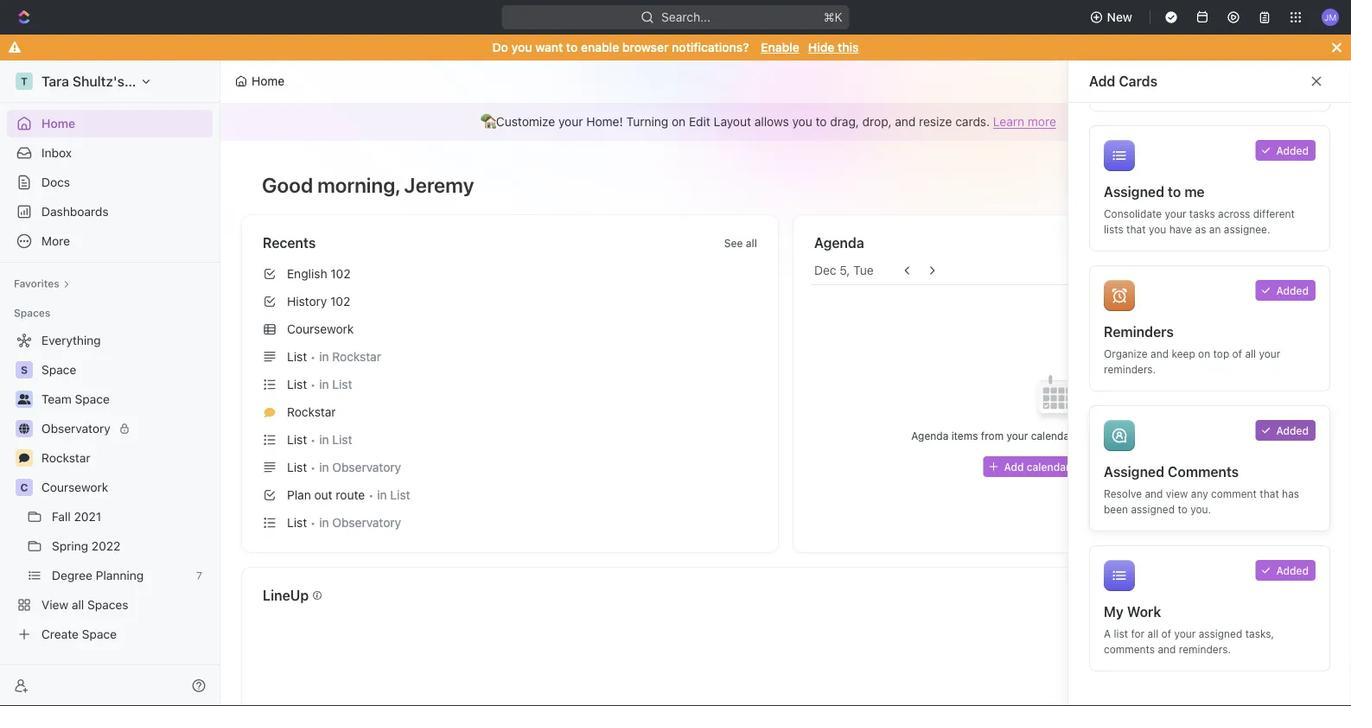 Task type: vqa. For each thing, say whether or not it's contained in the screenshot.


Task type: locate. For each thing, give the bounding box(es) containing it.
on
[[672, 115, 686, 129], [1199, 348, 1211, 360]]

learn
[[994, 115, 1025, 129]]

1 vertical spatial comment image
[[19, 453, 29, 464]]

coursework link down english 102 'link'
[[256, 316, 765, 343]]

keep
[[1172, 348, 1196, 360]]

to down view
[[1178, 503, 1188, 516]]

coursework up fall 2021
[[42, 481, 108, 495]]

1 vertical spatial of
[[1162, 628, 1172, 640]]

1 vertical spatial that
[[1261, 488, 1280, 500]]

lineup
[[263, 588, 309, 604]]

observatory down the team space
[[42, 422, 111, 436]]

coursework
[[287, 322, 354, 336], [42, 481, 108, 495]]

coursework down "history 102"
[[287, 322, 354, 336]]

home inside sidebar navigation
[[42, 116, 75, 131]]

1 vertical spatial coursework link
[[42, 474, 209, 502]]

0 vertical spatial comment image
[[264, 407, 275, 418]]

observatory inside sidebar navigation
[[42, 422, 111, 436]]

you right the do
[[512, 40, 532, 54]]

list • in observatory down 'plan out route • in list'
[[287, 516, 401, 530]]

english 102 link
[[256, 260, 765, 288]]

0 vertical spatial assigned
[[1132, 503, 1176, 516]]

sidebar navigation
[[0, 61, 224, 707]]

that left has
[[1261, 488, 1280, 500]]

as
[[1196, 223, 1207, 235]]

list • in list up out
[[287, 433, 352, 447]]

you.
[[1191, 503, 1212, 516]]

1 vertical spatial assigned
[[1105, 464, 1165, 481]]

your
[[559, 115, 583, 129], [1166, 208, 1187, 220], [1260, 348, 1281, 360], [1007, 430, 1029, 442], [1175, 628, 1197, 640]]

your inside my work a list for all of your assigned tasks, comments and reminders.
[[1175, 628, 1197, 640]]

0 horizontal spatial on
[[672, 115, 686, 129]]

2 added button from the top
[[1256, 280, 1317, 301]]

coursework, , element
[[16, 479, 33, 497]]

your inside assigned to me consolidate your tasks across different lists that you have as an assignee.
[[1166, 208, 1187, 220]]

your right from at the right of page
[[1007, 430, 1029, 442]]

0 vertical spatial home
[[252, 74, 285, 88]]

view
[[1167, 488, 1189, 500]]

english 102
[[287, 267, 351, 281]]

alert
[[221, 103, 1352, 141]]

rockstar link
[[256, 399, 765, 426], [42, 445, 209, 472]]

for
[[1132, 628, 1145, 640]]

you left have
[[1149, 223, 1167, 235]]

of inside reminders organize and keep on top of all your reminders.
[[1233, 348, 1243, 360]]

and right drop,
[[896, 115, 916, 129]]

assigned
[[1132, 503, 1176, 516], [1200, 628, 1243, 640]]

manage cards button
[[1242, 67, 1345, 95]]

0 horizontal spatial assigned
[[1132, 503, 1176, 516]]

spaces down favorites
[[14, 307, 50, 319]]

team
[[42, 392, 72, 407]]

to left me
[[1169, 184, 1182, 200]]

added button for assigned comments
[[1256, 420, 1317, 441]]

0 vertical spatial coursework link
[[256, 316, 765, 343]]

of
[[1233, 348, 1243, 360], [1162, 628, 1172, 640]]

0 horizontal spatial add
[[1005, 461, 1025, 473]]

2 assigned from the top
[[1105, 464, 1165, 481]]

1 horizontal spatial that
[[1261, 488, 1280, 500]]

comment image inside tree
[[19, 453, 29, 464]]

1 vertical spatial coursework
[[42, 481, 108, 495]]

planning
[[96, 569, 144, 583]]

create
[[42, 628, 79, 642]]

🏡 customize your home! turning on edit layout allows you to drag, drop, and resize cards. learn more
[[481, 115, 1057, 129]]

add
[[1090, 73, 1116, 90], [1005, 461, 1025, 473]]

reminders. down organize
[[1105, 363, 1157, 375]]

agenda
[[815, 235, 865, 251], [912, 430, 949, 442]]

2 list • in observatory from the top
[[287, 516, 401, 530]]

reminders.
[[1105, 363, 1157, 375], [1180, 644, 1232, 656]]

everything link
[[7, 327, 209, 355]]

team space link
[[42, 386, 209, 413]]

space down view all spaces link
[[82, 628, 117, 642]]

all right top
[[1246, 348, 1257, 360]]

0 vertical spatial you
[[512, 40, 532, 54]]

1 added from the top
[[1277, 144, 1310, 157]]

0 vertical spatial agenda
[[815, 235, 865, 251]]

edit left the layout
[[689, 115, 711, 129]]

that down consolidate
[[1127, 223, 1147, 235]]

more button
[[7, 227, 213, 255]]

docs link
[[7, 169, 213, 196]]

across
[[1219, 208, 1251, 220]]

• inside list • in rockstar
[[311, 351, 316, 364]]

102 right the history
[[331, 295, 351, 309]]

space
[[42, 363, 76, 377], [75, 392, 110, 407], [82, 628, 117, 642]]

1 vertical spatial add
[[1005, 461, 1025, 473]]

assigned to me image
[[1105, 140, 1136, 171]]

assigned inside assigned to me consolidate your tasks across different lists that you have as an assignee.
[[1105, 184, 1165, 200]]

0 vertical spatial of
[[1233, 348, 1243, 360]]

fall 2021
[[52, 510, 101, 524]]

2022
[[92, 539, 121, 554]]

integrations
[[1074, 461, 1134, 473]]

1 horizontal spatial spaces
[[87, 598, 128, 612]]

2 vertical spatial rockstar
[[42, 451, 90, 465]]

0 vertical spatial on
[[672, 115, 686, 129]]

your up have
[[1166, 208, 1187, 220]]

alert containing 🏡 customize your home! turning on edit layout allows you to drag, drop, and resize cards.
[[221, 103, 1352, 141]]

1 vertical spatial home
[[42, 116, 75, 131]]

spaces up the create space link
[[87, 598, 128, 612]]

0 vertical spatial observatory
[[42, 422, 111, 436]]

1 vertical spatial 102
[[331, 295, 351, 309]]

hide
[[809, 40, 835, 54]]

customize
[[496, 115, 556, 129]]

comments
[[1105, 644, 1156, 656]]

0 horizontal spatial that
[[1127, 223, 1147, 235]]

has
[[1283, 488, 1300, 500]]

102 inside 'link'
[[331, 267, 351, 281]]

0 vertical spatial that
[[1127, 223, 1147, 235]]

1 vertical spatial list • in list
[[287, 433, 352, 447]]

space, , element
[[16, 362, 33, 379]]

list • in list
[[287, 378, 352, 392], [287, 433, 352, 447]]

history 102 link
[[256, 288, 765, 316]]

0 vertical spatial list • in observatory
[[287, 461, 401, 475]]

1 vertical spatial on
[[1199, 348, 1211, 360]]

1 vertical spatial edit
[[689, 115, 711, 129]]

and left keep
[[1151, 348, 1170, 360]]

on left top
[[1199, 348, 1211, 360]]

list • in list down list • in rockstar
[[287, 378, 352, 392]]

an
[[1210, 223, 1222, 235]]

0 horizontal spatial of
[[1162, 628, 1172, 640]]

organize
[[1105, 348, 1148, 360]]

of for my work
[[1162, 628, 1172, 640]]

added button up tasks,
[[1256, 561, 1317, 581]]

3 added button from the top
[[1256, 420, 1317, 441]]

1 horizontal spatial edit
[[1131, 74, 1153, 88]]

added button for my work
[[1256, 561, 1317, 581]]

0 horizontal spatial agenda
[[815, 235, 865, 251]]

1 vertical spatial reminders.
[[1180, 644, 1232, 656]]

4 added from the top
[[1277, 565, 1310, 577]]

1 horizontal spatial assigned
[[1200, 628, 1243, 640]]

assigned inside assigned comments resolve and view any comment that has been assigned to you.
[[1105, 464, 1165, 481]]

1 vertical spatial agenda
[[912, 430, 949, 442]]

cards for manage cards
[[1301, 74, 1335, 88]]

this
[[838, 40, 859, 54]]

0 horizontal spatial cards
[[1120, 73, 1158, 90]]

0 vertical spatial space
[[42, 363, 76, 377]]

added button up has
[[1256, 420, 1317, 441]]

team space
[[42, 392, 110, 407]]

1 vertical spatial spaces
[[87, 598, 128, 612]]

1 vertical spatial rockstar
[[287, 405, 336, 420]]

list • in rockstar
[[287, 350, 381, 364]]

reminders. inside reminders organize and keep on top of all your reminders.
[[1105, 363, 1157, 375]]

1 horizontal spatial cards
[[1301, 74, 1335, 88]]

0 horizontal spatial rockstar link
[[42, 445, 209, 472]]

tara shultz's workspace, , element
[[16, 73, 33, 90]]

and right comments
[[1159, 644, 1177, 656]]

7
[[196, 570, 202, 582]]

comments
[[1169, 464, 1240, 481]]

enable
[[581, 40, 620, 54]]

edit left layout:
[[1131, 74, 1153, 88]]

added for reminders
[[1277, 285, 1310, 297]]

recents
[[263, 235, 316, 251]]

cards down new
[[1120, 73, 1158, 90]]

see all
[[725, 237, 758, 249]]

home
[[252, 74, 285, 88], [42, 116, 75, 131]]

0 vertical spatial rockstar link
[[256, 399, 765, 426]]

your inside reminders organize and keep on top of all your reminders.
[[1260, 348, 1281, 360]]

added button for assigned to me
[[1256, 140, 1317, 161]]

0 vertical spatial list • in list
[[287, 378, 352, 392]]

1 vertical spatial assigned
[[1200, 628, 1243, 640]]

observatory down route at the bottom of page
[[332, 516, 401, 530]]

comment image
[[264, 407, 275, 418], [19, 453, 29, 464]]

your right top
[[1260, 348, 1281, 360]]

added down today
[[1277, 285, 1310, 297]]

1 horizontal spatial on
[[1199, 348, 1211, 360]]

1 assigned from the top
[[1105, 184, 1165, 200]]

more
[[1028, 115, 1057, 129]]

1 horizontal spatial comment image
[[264, 407, 275, 418]]

0 horizontal spatial reminders.
[[1105, 363, 1157, 375]]

2 horizontal spatial you
[[1149, 223, 1167, 235]]

added button down today
[[1256, 280, 1317, 301]]

1 vertical spatial space
[[75, 392, 110, 407]]

2 added from the top
[[1277, 285, 1310, 297]]

all right see
[[746, 237, 758, 249]]

space link
[[42, 356, 209, 384]]

0 horizontal spatial home
[[42, 116, 75, 131]]

all right the view on the bottom of page
[[72, 598, 84, 612]]

add left edit layout:
[[1090, 73, 1116, 90]]

2 102 from the top
[[331, 295, 351, 309]]

from
[[982, 430, 1004, 442]]

of right top
[[1233, 348, 1243, 360]]

spaces inside tree
[[87, 598, 128, 612]]

of right "for"
[[1162, 628, 1172, 640]]

reminders. right comments
[[1180, 644, 1232, 656]]

added button up different
[[1256, 140, 1317, 161]]

2 list • in list from the top
[[287, 433, 352, 447]]

all inside my work a list for all of your assigned tasks, comments and reminders.
[[1148, 628, 1159, 640]]

1 horizontal spatial coursework link
[[256, 316, 765, 343]]

s
[[21, 364, 28, 376]]

see
[[725, 237, 743, 249]]

and inside reminders organize and keep on top of all your reminders.
[[1151, 348, 1170, 360]]

agenda items from your calendars will show here.
[[912, 430, 1157, 442]]

1 102 from the top
[[331, 267, 351, 281]]

new
[[1108, 10, 1133, 24]]

added up has
[[1277, 425, 1310, 437]]

on right turning
[[672, 115, 686, 129]]

assigned up consolidate
[[1105, 184, 1165, 200]]

0 vertical spatial add
[[1090, 73, 1116, 90]]

tree containing everything
[[7, 327, 213, 649]]

0 vertical spatial rockstar
[[332, 350, 381, 364]]

your right "for"
[[1175, 628, 1197, 640]]

2 vertical spatial you
[[1149, 223, 1167, 235]]

rockstar down list • in rockstar
[[287, 405, 336, 420]]

space right team
[[75, 392, 110, 407]]

cards inside button
[[1301, 74, 1335, 88]]

in
[[319, 350, 329, 364], [319, 378, 329, 392], [319, 433, 329, 447], [319, 461, 329, 475], [377, 488, 387, 503], [319, 516, 329, 530]]

you right allows
[[793, 115, 813, 129]]

1 horizontal spatial home
[[252, 74, 285, 88]]

assigned left tasks,
[[1200, 628, 1243, 640]]

1 list • in list from the top
[[287, 378, 352, 392]]

manage cards
[[1252, 74, 1335, 88]]

add left calendar
[[1005, 461, 1025, 473]]

1 horizontal spatial add
[[1090, 73, 1116, 90]]

my work image
[[1105, 561, 1136, 592]]

and left view
[[1146, 488, 1164, 500]]

0 horizontal spatial comment image
[[19, 453, 29, 464]]

edit
[[1131, 74, 1153, 88], [689, 115, 711, 129]]

1 horizontal spatial of
[[1233, 348, 1243, 360]]

assigned for assigned to me
[[1105, 184, 1165, 200]]

list
[[1115, 628, 1129, 640]]

observatory up route at the bottom of page
[[332, 461, 401, 475]]

4 added button from the top
[[1256, 561, 1317, 581]]

1 horizontal spatial reminders.
[[1180, 644, 1232, 656]]

1 horizontal spatial agenda
[[912, 430, 949, 442]]

all right "for"
[[1148, 628, 1159, 640]]

0 vertical spatial assigned
[[1105, 184, 1165, 200]]

do you want to enable browser notifications? enable hide this
[[493, 40, 859, 54]]

1 horizontal spatial coursework
[[287, 322, 354, 336]]

of inside my work a list for all of your assigned tasks, comments and reminders.
[[1162, 628, 1172, 640]]

1 vertical spatial list • in observatory
[[287, 516, 401, 530]]

rockstar down "history 102"
[[332, 350, 381, 364]]

0 horizontal spatial spaces
[[14, 307, 50, 319]]

assigned down view
[[1132, 503, 1176, 516]]

that inside assigned comments resolve and view any comment that has been assigned to you.
[[1261, 488, 1280, 500]]

0 vertical spatial reminders.
[[1105, 363, 1157, 375]]

added down has
[[1277, 565, 1310, 577]]

rockstar up fall
[[42, 451, 90, 465]]

of for reminders
[[1233, 348, 1243, 360]]

layout:
[[1156, 74, 1197, 88]]

to inside assigned comments resolve and view any comment that has been assigned to you.
[[1178, 503, 1188, 516]]

102 for history 102
[[331, 295, 351, 309]]

list • in observatory up 'plan out route • in list'
[[287, 461, 401, 475]]

fall
[[52, 510, 71, 524]]

cards right manage
[[1301, 74, 1335, 88]]

1 added button from the top
[[1256, 140, 1317, 161]]

assigned up resolve
[[1105, 464, 1165, 481]]

0 vertical spatial coursework
[[287, 322, 354, 336]]

coursework link up fall 2021 link
[[42, 474, 209, 502]]

add for add cards
[[1090, 73, 1116, 90]]

102 right english
[[331, 267, 351, 281]]

2 vertical spatial space
[[82, 628, 117, 642]]

added up different
[[1277, 144, 1310, 157]]

0 horizontal spatial coursework
[[42, 481, 108, 495]]

c
[[20, 482, 28, 494]]

rockstar inside tree
[[42, 451, 90, 465]]

add inside button
[[1005, 461, 1025, 473]]

space up team
[[42, 363, 76, 377]]

all inside button
[[746, 237, 758, 249]]

rockstar
[[332, 350, 381, 364], [287, 405, 336, 420], [42, 451, 90, 465]]

0 vertical spatial 102
[[331, 267, 351, 281]]

0 horizontal spatial you
[[512, 40, 532, 54]]

jm button
[[1317, 3, 1345, 31]]

1 list • in observatory from the top
[[287, 461, 401, 475]]

3 added from the top
[[1277, 425, 1310, 437]]

1 horizontal spatial you
[[793, 115, 813, 129]]

tree
[[7, 327, 213, 649]]



Task type: describe. For each thing, give the bounding box(es) containing it.
jm
[[1325, 12, 1337, 22]]

on inside reminders organize and keep on top of all your reminders.
[[1199, 348, 1211, 360]]

have
[[1170, 223, 1193, 235]]

layout
[[714, 115, 752, 129]]

0 horizontal spatial coursework link
[[42, 474, 209, 502]]

resize
[[920, 115, 953, 129]]

work
[[1128, 604, 1162, 621]]

today
[[1255, 265, 1285, 277]]

show
[[1101, 430, 1126, 442]]

1 horizontal spatial rockstar link
[[256, 399, 765, 426]]

lists
[[1105, 223, 1124, 235]]

see all button
[[718, 233, 765, 253]]

add for add calendar integrations
[[1005, 461, 1025, 473]]

0 vertical spatial edit
[[1131, 74, 1153, 88]]

workspace
[[128, 73, 200, 90]]

1 vertical spatial rockstar link
[[42, 445, 209, 472]]

dashboards
[[42, 205, 109, 219]]

102 for english 102
[[331, 267, 351, 281]]

spring
[[52, 539, 88, 554]]

view all spaces link
[[7, 592, 209, 619]]

create space
[[42, 628, 117, 642]]

top
[[1214, 348, 1230, 360]]

• inside 'plan out route • in list'
[[369, 489, 374, 502]]

resolve
[[1105, 488, 1143, 500]]

space for create
[[82, 628, 117, 642]]

allows
[[755, 115, 789, 129]]

you inside assigned to me consolidate your tasks across different lists that you have as an assignee.
[[1149, 223, 1167, 235]]

added for assigned to me
[[1277, 144, 1310, 157]]

assigned comments resolve and view any comment that has been assigned to you.
[[1105, 464, 1300, 516]]

home!
[[587, 115, 623, 129]]

my work a list for all of your assigned tasks, comments and reminders.
[[1105, 604, 1275, 656]]

and inside assigned comments resolve and view any comment that has been assigned to you.
[[1146, 488, 1164, 500]]

to left the drag, on the right
[[816, 115, 827, 129]]

⌘k
[[824, 10, 843, 24]]

items
[[952, 430, 979, 442]]

view
[[42, 598, 68, 612]]

space for team
[[75, 392, 110, 407]]

1 vertical spatial you
[[793, 115, 813, 129]]

history
[[287, 295, 327, 309]]

tara shultz's workspace
[[42, 73, 200, 90]]

notifications?
[[672, 40, 750, 54]]

1 vertical spatial observatory
[[332, 461, 401, 475]]

all inside tree
[[72, 598, 84, 612]]

plan
[[287, 488, 311, 503]]

search...
[[662, 10, 711, 24]]

to inside assigned to me consolidate your tasks across different lists that you have as an assignee.
[[1169, 184, 1182, 200]]

agenda for agenda
[[815, 235, 865, 251]]

assigned for assigned comments
[[1105, 464, 1165, 481]]

reminders image
[[1105, 280, 1136, 311]]

reminders organize and keep on top of all your reminders.
[[1105, 324, 1281, 375]]

drop,
[[863, 115, 892, 129]]

morning,
[[318, 173, 400, 197]]

turning
[[627, 115, 669, 129]]

drag,
[[831, 115, 860, 129]]

added for assigned comments
[[1277, 425, 1310, 437]]

assigned comments image
[[1105, 420, 1136, 452]]

reminders. inside my work a list for all of your assigned tasks, comments and reminders.
[[1180, 644, 1232, 656]]

add calendar integrations
[[1005, 461, 1134, 473]]

comment image inside rockstar link
[[264, 407, 275, 418]]

manage
[[1252, 74, 1298, 88]]

favorites button
[[7, 273, 77, 294]]

history 102
[[287, 295, 351, 309]]

home link
[[7, 110, 213, 138]]

your left home!
[[559, 115, 583, 129]]

add cards
[[1090, 73, 1158, 90]]

add calendar integrations button
[[984, 457, 1141, 477]]

coursework inside tree
[[42, 481, 108, 495]]

added for my work
[[1277, 565, 1310, 577]]

🏡
[[481, 115, 493, 129]]

dashboards link
[[7, 198, 213, 226]]

calendars
[[1032, 430, 1079, 442]]

a
[[1105, 628, 1112, 640]]

assigned inside my work a list for all of your assigned tasks, comments and reminders.
[[1200, 628, 1243, 640]]

cards for add cards
[[1120, 73, 1158, 90]]

inbox link
[[7, 139, 213, 167]]

2021
[[74, 510, 101, 524]]

user group image
[[18, 394, 31, 405]]

browser
[[623, 40, 669, 54]]

do
[[493, 40, 509, 54]]

globe image
[[19, 424, 29, 434]]

want
[[536, 40, 563, 54]]

english
[[287, 267, 327, 281]]

consolidate
[[1105, 208, 1163, 220]]

good morning, jeremy
[[262, 173, 474, 197]]

out
[[314, 488, 333, 503]]

learn more link
[[994, 115, 1057, 129]]

assigned to me consolidate your tasks across different lists that you have as an assignee.
[[1105, 184, 1296, 235]]

good
[[262, 173, 313, 197]]

to right want
[[567, 40, 578, 54]]

2 vertical spatial observatory
[[332, 516, 401, 530]]

any
[[1192, 488, 1209, 500]]

tree inside sidebar navigation
[[7, 327, 213, 649]]

agenda for agenda items from your calendars will show here.
[[912, 430, 949, 442]]

spring 2022
[[52, 539, 121, 554]]

route
[[336, 488, 365, 503]]

calendar
[[1027, 461, 1071, 473]]

t
[[21, 75, 28, 87]]

assigned inside assigned comments resolve and view any comment that has been assigned to you.
[[1132, 503, 1176, 516]]

that inside assigned to me consolidate your tasks across different lists that you have as an assignee.
[[1127, 223, 1147, 235]]

will
[[1082, 430, 1098, 442]]

comment
[[1212, 488, 1258, 500]]

been
[[1105, 503, 1129, 516]]

degree
[[52, 569, 92, 583]]

0 horizontal spatial edit
[[689, 115, 711, 129]]

degree planning
[[52, 569, 144, 583]]

different
[[1254, 208, 1296, 220]]

view all spaces
[[42, 598, 128, 612]]

jeremy
[[404, 173, 474, 197]]

added button for reminders
[[1256, 280, 1317, 301]]

0 vertical spatial spaces
[[14, 307, 50, 319]]

docs
[[42, 175, 70, 189]]

fall 2021 link
[[52, 503, 209, 531]]

tasks,
[[1246, 628, 1275, 640]]

all inside reminders organize and keep on top of all your reminders.
[[1246, 348, 1257, 360]]

and inside my work a list for all of your assigned tasks, comments and reminders.
[[1159, 644, 1177, 656]]

everything
[[42, 333, 101, 348]]

create space link
[[7, 621, 209, 649]]

reminders
[[1105, 324, 1175, 340]]

degree planning link
[[52, 562, 190, 590]]



